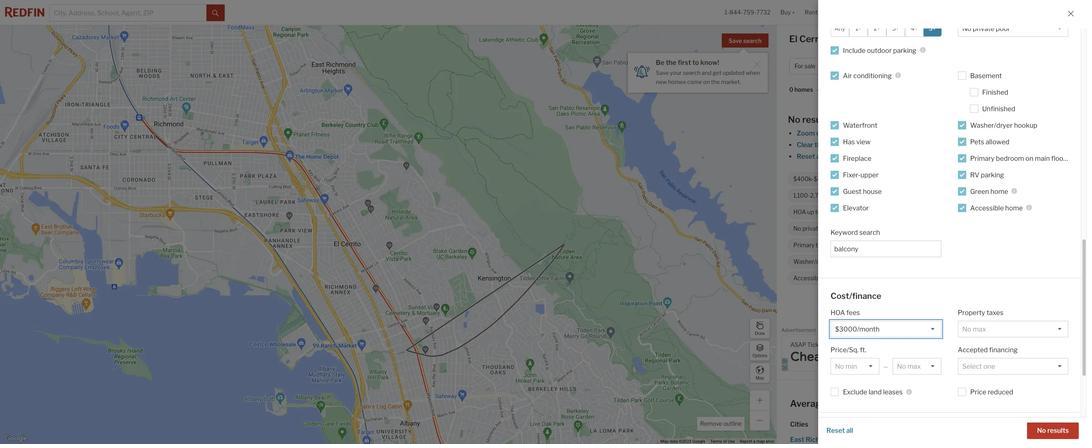 Task type: describe. For each thing, give the bounding box(es) containing it.
0 horizontal spatial accessible
[[794, 275, 823, 282]]

no results button
[[1028, 423, 1079, 439]]

your inside save your search and get updated when new homes come on the market.
[[670, 70, 682, 76]]

for sale button
[[790, 58, 832, 74]]

0 horizontal spatial cerrito,
[[800, 34, 832, 44]]

reduced
[[988, 389, 1014, 396]]

finished
[[983, 88, 1009, 96]]

1 vertical spatial $400k-
[[794, 176, 814, 183]]

remove 1,100-2,750 sq. ft. image
[[847, 193, 852, 198]]

0 vertical spatial results
[[803, 114, 833, 125]]

1 vertical spatial of
[[723, 440, 727, 444]]

0 vertical spatial no
[[788, 114, 801, 125]]

cities
[[790, 421, 809, 429]]

remove townhouse, land image
[[992, 177, 997, 182]]

basement
[[971, 72, 1002, 80]]

sale
[[896, 34, 915, 44]]

fixer-upper
[[843, 171, 879, 179]]

options
[[753, 353, 768, 358]]

1 vertical spatial washer/dryer
[[794, 258, 831, 265]]

map region
[[0, 0, 824, 444]]

draw
[[755, 331, 765, 336]]

1 filters from the left
[[825, 153, 844, 161]]

0 horizontal spatial rv
[[857, 225, 865, 232]]

submit search image
[[212, 10, 219, 16]]

richmond
[[806, 436, 838, 444]]

City, Address, School, Agent, ZIP search field
[[50, 5, 206, 21]]

no results inside button
[[1038, 427, 1069, 435]]

options button
[[750, 341, 771, 361]]

financing
[[990, 346, 1018, 354]]

fireplace
[[843, 155, 872, 162]]

bedroom for primary bedroom on main floor
[[996, 155, 1025, 162]]

data
[[670, 440, 678, 444]]

55+
[[965, 209, 976, 216]]

parking down remove hoa up to $3,000/month icon
[[866, 225, 887, 232]]

0 homes •
[[790, 86, 819, 94]]

0 horizontal spatial $4.5m
[[814, 176, 832, 183]]

el cerrito link
[[951, 304, 980, 312]]

cost/finance
[[831, 291, 882, 301]]

2+
[[874, 25, 881, 32]]

east richmond heights
[[790, 436, 864, 444]]

2 filters from the left
[[914, 153, 932, 161]]

save for save search
[[729, 37, 742, 44]]

be the first to know!
[[656, 59, 720, 67]]

bedroom for primary bedroom on main
[[816, 242, 841, 249]]

have
[[939, 242, 953, 249]]

below
[[934, 153, 952, 161]]

to inside 'zoom out clear the map boundary reset all filters or remove one of your filters below to see more homes'
[[954, 153, 960, 161]]

0 horizontal spatial rv parking
[[857, 225, 887, 232]]

0 horizontal spatial ft.
[[837, 192, 842, 199]]

5+ for 5+ parking spots
[[906, 275, 913, 282]]

home up reset all
[[828, 399, 853, 409]]

advertisement
[[782, 327, 816, 334]]

$4.5m inside 'button'
[[861, 63, 880, 70]]

remove accessible home image
[[844, 276, 849, 281]]

market.
[[721, 79, 741, 85]]

for
[[882, 34, 895, 44]]

report ad
[[1065, 329, 1083, 334]]

map for map
[[756, 376, 764, 381]]

outdoor
[[867, 47, 892, 54]]

ad region
[[782, 334, 1083, 371]]

0 vertical spatial no results
[[788, 114, 833, 125]]

exclude 55+ communities
[[942, 209, 1012, 216]]

the inside 'zoom out clear the map boundary reset all filters or remove one of your filters below to see more homes'
[[815, 141, 825, 149]]

exclude for exclude 55+ communities
[[942, 209, 963, 216]]

cerrito
[[958, 304, 980, 312]]

parking left spots
[[914, 275, 934, 282]]

price
[[971, 389, 987, 396]]

first
[[678, 59, 691, 67]]

any
[[835, 25, 846, 32]]

—
[[884, 363, 889, 370]]

1 vertical spatial cerrito,
[[915, 399, 948, 409]]

1 horizontal spatial ca
[[950, 399, 963, 409]]

allowed
[[986, 138, 1010, 146]]

coming soon, under contract/pending
[[866, 192, 968, 199]]

1,100-2,750 sq. ft.
[[794, 192, 842, 199]]

has view
[[843, 138, 871, 146]]

average
[[790, 399, 827, 409]]

property taxes
[[958, 309, 1004, 317]]

report ad button
[[1065, 329, 1083, 335]]

no private pool
[[794, 225, 835, 232]]

google
[[693, 440, 706, 444]]

1 horizontal spatial hookup
[[1015, 121, 1038, 129]]

0 vertical spatial washer/dryer hookup
[[971, 121, 1038, 129]]

remove exclude 55+ communities image
[[1017, 210, 1022, 215]]

remove
[[700, 420, 722, 427]]

hoa for hoa up to $3,000/month
[[794, 209, 806, 216]]

out
[[817, 130, 827, 137]]

homes inside 'zoom out clear the map boundary reset all filters or remove one of your filters below to see more homes'
[[992, 153, 1013, 161]]

844-
[[730, 9, 743, 16]]

home down remove townhouse, land icon
[[991, 188, 1009, 196]]

on inside save your search and get updated when new homes come on the market.
[[703, 79, 710, 85]]

0 vertical spatial rv
[[971, 171, 980, 179]]

communities
[[977, 209, 1012, 216]]

zoom
[[797, 130, 815, 137]]

market
[[984, 36, 1007, 44]]

average home prices near el cerrito, ca
[[790, 399, 963, 409]]

price/sq.
[[831, 346, 859, 354]]

main for primary bedroom on main
[[850, 242, 863, 249]]

homes inside 0 homes •
[[795, 86, 813, 93]]

remove balcony image
[[888, 276, 892, 281]]

include
[[843, 47, 866, 54]]

1 horizontal spatial accessible
[[971, 204, 1004, 212]]

type
[[860, 426, 878, 436]]

be the first to know! dialog
[[628, 48, 768, 92]]

price/sq. ft.
[[831, 346, 867, 354]]

primary bedroom on main
[[794, 242, 863, 249]]

$400k-$4.5m button
[[835, 58, 888, 74]]

e.g. office, balcony, modern text field
[[835, 245, 938, 253]]

save search
[[729, 37, 762, 44]]

exclude for exclude land leases
[[843, 389, 868, 396]]

2 vertical spatial el
[[905, 399, 913, 409]]

east
[[790, 436, 805, 444]]

el for el cerrito, ca homes for sale
[[790, 34, 798, 44]]

property
[[958, 309, 986, 317]]

include outdoor parking
[[843, 47, 917, 54]]

remove no private pool image
[[839, 226, 844, 231]]

outline
[[724, 420, 742, 427]]

0 horizontal spatial map
[[757, 440, 765, 444]]

remove outline button
[[697, 417, 745, 431]]

east richmond heights link
[[790, 435, 927, 444]]

hoa up to $3,000/month
[[794, 209, 863, 216]]

new
[[656, 79, 667, 85]]

taxes
[[987, 309, 1004, 317]]

listing
[[831, 426, 858, 436]]

all inside 'zoom out clear the map boundary reset all filters or remove one of your filters below to see more homes'
[[817, 153, 824, 161]]

zoom out button
[[797, 130, 827, 137]]

be
[[656, 59, 665, 67]]

1 horizontal spatial rv parking
[[971, 171, 1005, 179]]

homes
[[849, 34, 880, 44]]

boundary
[[842, 141, 871, 149]]

leases
[[883, 389, 903, 396]]

5+ radio
[[923, 20, 942, 37]]

search for save search
[[744, 37, 762, 44]]

guide
[[1056, 36, 1073, 44]]

private
[[803, 225, 822, 232]]

or
[[845, 153, 852, 161]]

heights
[[839, 436, 864, 444]]

parking down sale
[[894, 47, 917, 54]]

clear
[[797, 141, 814, 149]]

Any radio
[[831, 20, 850, 37]]

4+ radio
[[905, 20, 924, 37]]



Task type: locate. For each thing, give the bounding box(es) containing it.
1 vertical spatial hookup
[[832, 258, 853, 265]]

map inside button
[[756, 376, 764, 381]]

el cerrito, ca homes for sale
[[790, 34, 915, 44]]

5+ right '4+'
[[929, 25, 936, 32]]

hoa for hoa fees
[[831, 309, 845, 317]]

hookup up 'remove accessible home' 'image'
[[832, 258, 853, 265]]

1 vertical spatial on
[[1026, 155, 1034, 162]]

1 horizontal spatial ft.
[[860, 346, 867, 354]]

1 horizontal spatial of
[[891, 153, 898, 161]]

map down options
[[756, 376, 764, 381]]

near
[[883, 399, 903, 409]]

get
[[713, 70, 722, 76]]

accepted
[[958, 346, 988, 354]]

0 vertical spatial hoa
[[794, 209, 806, 216]]

0 horizontal spatial of
[[723, 440, 727, 444]]

one
[[878, 153, 890, 161]]

1 horizontal spatial results
[[1048, 427, 1069, 435]]

the right be
[[666, 59, 677, 67]]

list box
[[958, 20, 1069, 37], [831, 321, 942, 338], [958, 321, 1069, 338], [831, 358, 880, 375], [893, 358, 942, 375], [958, 358, 1069, 375]]

filters down clear the map boundary button on the right top of the page
[[825, 153, 844, 161]]

el for el cerrito
[[951, 304, 957, 312]]

prices
[[855, 399, 882, 409]]

bedroom down allowed
[[996, 155, 1025, 162]]

primary down pets
[[971, 155, 995, 162]]

remove 5+ parking spots image
[[955, 276, 960, 281]]

view for have view
[[954, 242, 966, 249]]

0 horizontal spatial search
[[683, 70, 701, 76]]

0 horizontal spatial bedroom
[[816, 242, 841, 249]]

primary bedroom on main floor
[[971, 155, 1066, 162]]

1 horizontal spatial hoa
[[831, 309, 845, 317]]

on left floor
[[1026, 155, 1034, 162]]

homes
[[668, 79, 686, 85], [795, 86, 813, 93], [992, 153, 1013, 161]]

1 vertical spatial main
[[850, 242, 863, 249]]

1 vertical spatial search
[[683, 70, 701, 76]]

$400k- up 1,100-
[[794, 176, 814, 183]]

save inside save your search and get updated when new homes come on the market.
[[656, 70, 669, 76]]

save for save your search and get updated when new homes come on the market.
[[656, 70, 669, 76]]

main for primary bedroom on main floor
[[1035, 155, 1050, 162]]

bedroom
[[996, 155, 1025, 162], [816, 242, 841, 249]]

ca
[[834, 34, 848, 44], [950, 399, 963, 409]]

$400k-$4.5m
[[840, 63, 880, 70], [794, 176, 832, 183]]

the down the get
[[711, 79, 720, 85]]

0 horizontal spatial to
[[693, 59, 699, 67]]

land for townhouse,
[[977, 176, 988, 183]]

$3,000/month
[[823, 209, 863, 216]]

balcony
[[862, 275, 884, 282]]

1 vertical spatial accessible home
[[794, 275, 840, 282]]

rv parking down remove hoa up to $3,000/month icon
[[857, 225, 887, 232]]

1 horizontal spatial search
[[744, 37, 762, 44]]

results inside button
[[1048, 427, 1069, 435]]

ca up cities heading
[[950, 399, 963, 409]]

0 vertical spatial primary
[[971, 155, 995, 162]]

accessible down green home
[[971, 204, 1004, 212]]

1 horizontal spatial accessible home
[[971, 204, 1023, 212]]

reset up east richmond heights at the right of page
[[827, 427, 845, 435]]

0 vertical spatial report
[[1065, 329, 1077, 334]]

map data ©2023 google
[[661, 440, 706, 444]]

rv parking up green home
[[971, 171, 1005, 179]]

report a map error
[[740, 440, 775, 444]]

remove hoa up to $3,000/month image
[[867, 210, 872, 215]]

land left remove townhouse, land icon
[[977, 176, 988, 183]]

remove coming soon, under contract/pending image
[[973, 193, 978, 198]]

1+
[[856, 25, 862, 32]]

pool
[[823, 225, 835, 232]]

map left has
[[827, 141, 840, 149]]

map inside 'zoom out clear the map boundary reset all filters or remove one of your filters below to see more homes'
[[827, 141, 840, 149]]

on
[[703, 79, 710, 85], [1026, 155, 1034, 162], [842, 242, 849, 249]]

on down keyword at right bottom
[[842, 242, 849, 249]]

0 horizontal spatial el
[[790, 34, 798, 44]]

clear the map boundary button
[[797, 141, 872, 149]]

0 vertical spatial to
[[693, 59, 699, 67]]

4+
[[911, 25, 918, 32]]

1 vertical spatial rv
[[857, 225, 865, 232]]

0 vertical spatial accessible home
[[971, 204, 1023, 212]]

soon,
[[888, 192, 902, 199]]

bedroom down pool
[[816, 242, 841, 249]]

terms
[[711, 440, 722, 444]]

search down remove hoa up to $3,000/month icon
[[860, 229, 880, 236]]

your right one
[[899, 153, 913, 161]]

primary for primary bedroom on main
[[794, 242, 815, 249]]

el right near
[[905, 399, 913, 409]]

0 horizontal spatial accessible home
[[794, 275, 840, 282]]

2 vertical spatial search
[[860, 229, 880, 236]]

2 vertical spatial to
[[816, 209, 821, 216]]

rv right remove no private pool image
[[857, 225, 865, 232]]

see
[[962, 153, 973, 161]]

0 vertical spatial cerrito,
[[800, 34, 832, 44]]

washer/dryer
[[971, 121, 1013, 129], [794, 258, 831, 265]]

1 vertical spatial washer/dryer hookup
[[794, 258, 853, 265]]

on for primary bedroom on main
[[842, 242, 849, 249]]

main left floor
[[1035, 155, 1050, 162]]

0 vertical spatial the
[[666, 59, 677, 67]]

$4.5m left the remove $400k-$4.5m icon
[[814, 176, 832, 183]]

fixer-
[[843, 171, 861, 179]]

land up average home prices near el cerrito, ca on the bottom of the page
[[869, 389, 882, 396]]

|
[[1037, 36, 1038, 44]]

ft. right the 'sq.'
[[837, 192, 842, 199]]

hoa left fees at the right bottom
[[831, 309, 845, 317]]

the up the reset all filters button
[[815, 141, 825, 149]]

all down clear the map boundary button on the right top of the page
[[817, 153, 824, 161]]

1 vertical spatial no
[[794, 225, 802, 232]]

reset all button
[[827, 423, 854, 439]]

$400k- inside $400k-$4.5m 'button'
[[840, 63, 861, 70]]

cerrito, up the sale
[[800, 34, 832, 44]]

save up new
[[656, 70, 669, 76]]

hoa left up
[[794, 209, 806, 216]]

0 vertical spatial view
[[857, 138, 871, 146]]

1 horizontal spatial bedroom
[[996, 155, 1025, 162]]

parking up green home
[[981, 171, 1005, 179]]

all up heights
[[847, 427, 854, 435]]

rv
[[971, 171, 980, 179], [857, 225, 865, 232]]

1 horizontal spatial homes
[[795, 86, 813, 93]]

search inside button
[[744, 37, 762, 44]]

hookup down the unfinished
[[1015, 121, 1038, 129]]

search inside save your search and get updated when new homes come on the market.
[[683, 70, 701, 76]]

option group containing any
[[831, 20, 942, 37]]

report left a
[[740, 440, 752, 444]]

market insights link
[[984, 27, 1033, 45]]

$400k- up air
[[840, 63, 861, 70]]

1+ radio
[[850, 20, 868, 37]]

0 vertical spatial all
[[817, 153, 824, 161]]

washer/dryer up pets allowed
[[971, 121, 1013, 129]]

studio+
[[855, 176, 875, 183]]

report left the ad
[[1065, 329, 1077, 334]]

to right first
[[693, 59, 699, 67]]

accepted financing
[[958, 346, 1018, 354]]

0 horizontal spatial $400k-
[[794, 176, 814, 183]]

use
[[728, 440, 735, 444]]

0 horizontal spatial land
[[869, 389, 882, 396]]

3+ radio
[[887, 20, 905, 37]]

1 vertical spatial rv parking
[[857, 225, 887, 232]]

1 horizontal spatial washer/dryer hookup
[[971, 121, 1038, 129]]

1 vertical spatial map
[[661, 440, 669, 444]]

on for primary bedroom on main floor
[[1026, 155, 1034, 162]]

1 vertical spatial $4.5m
[[814, 176, 832, 183]]

accessible home down green home
[[971, 204, 1023, 212]]

1 horizontal spatial reset
[[827, 427, 845, 435]]

1 vertical spatial the
[[711, 79, 720, 85]]

primary
[[971, 155, 995, 162], [794, 242, 815, 249]]

1 horizontal spatial rv
[[971, 171, 980, 179]]

save inside "save search" button
[[729, 37, 742, 44]]

1 horizontal spatial exclude
[[942, 209, 963, 216]]

report a map error link
[[740, 440, 775, 444]]

option group
[[831, 20, 942, 37]]

$4.5m
[[861, 63, 880, 70], [814, 176, 832, 183]]

5+ inside option
[[929, 25, 936, 32]]

1 horizontal spatial cerrito,
[[915, 399, 948, 409]]

1 horizontal spatial save
[[729, 37, 742, 44]]

1 vertical spatial report
[[740, 440, 752, 444]]

land for exclude
[[869, 389, 882, 396]]

0 vertical spatial washer/dryer
[[971, 121, 1013, 129]]

remove $400k-$4.5m image
[[836, 177, 841, 182]]

0 vertical spatial 5+
[[929, 25, 936, 32]]

exclude left 55+ on the top right of page
[[942, 209, 963, 216]]

search
[[744, 37, 762, 44], [683, 70, 701, 76], [860, 229, 880, 236]]

home down green home
[[1006, 204, 1023, 212]]

washer/dryer hookup down primary bedroom on main
[[794, 258, 853, 265]]

5+ parking spots
[[906, 275, 951, 282]]

all inside button
[[847, 427, 854, 435]]

no
[[788, 114, 801, 125], [794, 225, 802, 232], [1038, 427, 1046, 435]]

0 vertical spatial your
[[670, 70, 682, 76]]

reset inside 'zoom out clear the map boundary reset all filters or remove one of your filters below to see more homes'
[[797, 153, 815, 161]]

0 horizontal spatial view
[[857, 138, 871, 146]]

cerrito, up cities heading
[[915, 399, 948, 409]]

search down 759-
[[744, 37, 762, 44]]

0 horizontal spatial 5+
[[906, 275, 913, 282]]

reset
[[797, 153, 815, 161], [827, 427, 845, 435]]

$400k-$4.5m up air conditioning
[[840, 63, 880, 70]]

0 vertical spatial $400k-
[[840, 63, 861, 70]]

1 vertical spatial land
[[869, 389, 882, 396]]

1 vertical spatial ca
[[950, 399, 963, 409]]

ca down any
[[834, 34, 848, 44]]

filters left below
[[914, 153, 932, 161]]

0 horizontal spatial no results
[[788, 114, 833, 125]]

your down first
[[670, 70, 682, 76]]

your inside 'zoom out clear the map boundary reset all filters or remove one of your filters below to see more homes'
[[899, 153, 913, 161]]

view right has
[[857, 138, 871, 146]]

0 vertical spatial land
[[977, 176, 988, 183]]

0 horizontal spatial map
[[661, 440, 669, 444]]

save
[[729, 37, 742, 44], [656, 70, 669, 76]]

1 horizontal spatial $400k-
[[840, 63, 861, 70]]

unfinished
[[983, 105, 1016, 113]]

report for report a map error
[[740, 440, 752, 444]]

1 vertical spatial primary
[[794, 242, 815, 249]]

el left cerrito
[[951, 304, 957, 312]]

accessible
[[971, 204, 1004, 212], [794, 275, 823, 282]]

1 vertical spatial accessible
[[794, 275, 823, 282]]

1-844-759-7732 link
[[725, 9, 771, 16]]

save down 844-
[[729, 37, 742, 44]]

ft. right price/sq.
[[860, 346, 867, 354]]

exclude up the prices
[[843, 389, 868, 396]]

pets
[[971, 138, 985, 146]]

primary down private
[[794, 242, 815, 249]]

homes right new
[[668, 79, 686, 85]]

more
[[974, 153, 990, 161]]

0 vertical spatial save
[[729, 37, 742, 44]]

google image
[[2, 434, 29, 444]]

and
[[702, 70, 712, 76]]

waterfront
[[843, 121, 878, 129]]

1 horizontal spatial filters
[[914, 153, 932, 161]]

of inside 'zoom out clear the map boundary reset all filters or remove one of your filters below to see more homes'
[[891, 153, 898, 161]]

reset inside reset all button
[[827, 427, 845, 435]]

fees
[[847, 309, 860, 317]]

2+ radio
[[868, 20, 887, 37]]

1 horizontal spatial your
[[899, 153, 913, 161]]

2 horizontal spatial el
[[951, 304, 957, 312]]

homes down allowed
[[992, 153, 1013, 161]]

3+
[[893, 25, 899, 32]]

map left data
[[661, 440, 669, 444]]

0 horizontal spatial hookup
[[832, 258, 853, 265]]

market insights | city guide
[[984, 36, 1073, 44]]

0 vertical spatial ft.
[[837, 192, 842, 199]]

city guide link
[[1042, 35, 1075, 45]]

el cerrito
[[951, 304, 980, 312]]

of left use
[[723, 440, 727, 444]]

view for has view
[[857, 138, 871, 146]]

exclude land leases
[[843, 389, 903, 396]]

floor
[[1052, 155, 1066, 162]]

washer/dryer hookup down the unfinished
[[971, 121, 1038, 129]]

hoa fees
[[831, 309, 860, 317]]

on down and on the top of the page
[[703, 79, 710, 85]]

1 vertical spatial 5+
[[906, 275, 913, 282]]

the
[[666, 59, 677, 67], [711, 79, 720, 85], [815, 141, 825, 149]]

0 horizontal spatial filters
[[825, 153, 844, 161]]

0 vertical spatial bedroom
[[996, 155, 1025, 162]]

reset all filters button
[[797, 153, 844, 161]]

upper
[[861, 171, 879, 179]]

map for map data ©2023 google
[[661, 440, 669, 444]]

homes inside save your search and get updated when new homes come on the market.
[[668, 79, 686, 85]]

$400k-$4.5m inside 'button'
[[840, 63, 880, 70]]

search for keyword search
[[860, 229, 880, 236]]

homes right 0
[[795, 86, 813, 93]]

1 vertical spatial map
[[757, 440, 765, 444]]

accessible left 'remove accessible home' 'image'
[[794, 275, 823, 282]]

has
[[843, 138, 855, 146]]

0 horizontal spatial the
[[666, 59, 677, 67]]

search up come
[[683, 70, 701, 76]]

0 horizontal spatial main
[[850, 242, 863, 249]]

2 horizontal spatial homes
[[992, 153, 1013, 161]]

to right up
[[816, 209, 821, 216]]

0 vertical spatial hookup
[[1015, 121, 1038, 129]]

1 vertical spatial no results
[[1038, 427, 1069, 435]]

1 horizontal spatial el
[[905, 399, 913, 409]]

rv up green
[[971, 171, 980, 179]]

under
[[904, 192, 919, 199]]

1 vertical spatial el
[[951, 304, 957, 312]]

washer/dryer down primary bedroom on main
[[794, 258, 831, 265]]

map
[[827, 141, 840, 149], [757, 440, 765, 444]]

2,750
[[810, 192, 826, 199]]

1 vertical spatial ft.
[[860, 346, 867, 354]]

0 horizontal spatial $400k-$4.5m
[[794, 176, 832, 183]]

0 vertical spatial ca
[[834, 34, 848, 44]]

of right one
[[891, 153, 898, 161]]

exclude
[[942, 209, 963, 216], [843, 389, 868, 396]]

map button
[[750, 363, 771, 384]]

to left 'see'
[[954, 153, 960, 161]]

have view
[[939, 242, 966, 249]]

for sale
[[795, 63, 816, 70]]

the inside save your search and get updated when new homes come on the market.
[[711, 79, 720, 85]]

$4.5m up conditioning
[[861, 63, 880, 70]]

$400k-$4.5m up 1,100-2,750 sq. ft. at the top right of the page
[[794, 176, 832, 183]]

0 horizontal spatial ca
[[834, 34, 848, 44]]

accessible home left 'remove accessible home' 'image'
[[794, 275, 840, 282]]

listing type
[[831, 426, 878, 436]]

to inside dialog
[[693, 59, 699, 67]]

map right a
[[757, 440, 765, 444]]

5+ right remove balcony icon
[[906, 275, 913, 282]]

report inside button
[[1065, 329, 1077, 334]]

1 vertical spatial reset
[[827, 427, 845, 435]]

1,100-
[[794, 192, 810, 199]]

report for report ad
[[1065, 329, 1077, 334]]

1 vertical spatial bedroom
[[816, 242, 841, 249]]

1-844-759-7732
[[725, 9, 771, 16]]

view right have on the right
[[954, 242, 966, 249]]

land
[[977, 176, 988, 183], [869, 389, 882, 396]]

5+ for 5+
[[929, 25, 936, 32]]

main down the keyword search
[[850, 242, 863, 249]]

home left 'remove accessible home' 'image'
[[824, 275, 840, 282]]

0 horizontal spatial hoa
[[794, 209, 806, 216]]

primary for primary bedroom on main floor
[[971, 155, 995, 162]]

reset down clear at the right top of the page
[[797, 153, 815, 161]]

cerrito,
[[800, 34, 832, 44], [915, 399, 948, 409]]

0 horizontal spatial report
[[740, 440, 752, 444]]

0 vertical spatial search
[[744, 37, 762, 44]]

cities heading
[[790, 420, 1074, 430]]

0 horizontal spatial washer/dryer hookup
[[794, 258, 853, 265]]

for
[[795, 63, 804, 70]]

0 vertical spatial exclude
[[942, 209, 963, 216]]

el up for
[[790, 34, 798, 44]]

1 horizontal spatial to
[[816, 209, 821, 216]]

1 horizontal spatial no results
[[1038, 427, 1069, 435]]

2 vertical spatial no
[[1038, 427, 1046, 435]]

no inside button
[[1038, 427, 1046, 435]]

insights
[[1008, 36, 1033, 44]]

1 horizontal spatial primary
[[971, 155, 995, 162]]



Task type: vqa. For each thing, say whether or not it's contained in the screenshot.
'Have you toured this home in person?'
no



